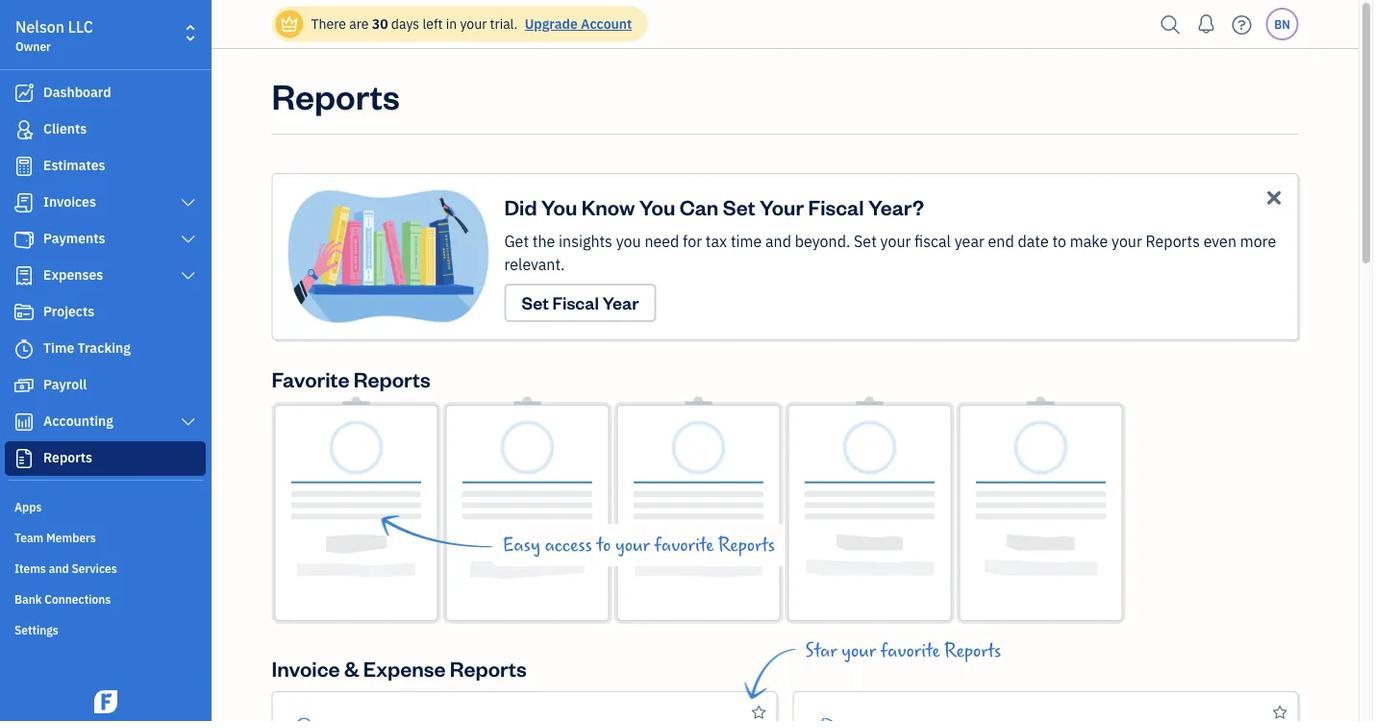 Task type: describe. For each thing, give the bounding box(es) containing it.
get
[[505, 231, 529, 252]]

chevron large down image for accounting
[[180, 415, 197, 430]]

bank connections link
[[5, 584, 206, 613]]

notifications image
[[1192, 5, 1222, 43]]

expense
[[363, 655, 446, 682]]

relevant.
[[505, 254, 565, 275]]

chevron large down image for payments
[[180, 232, 197, 247]]

project image
[[13, 303, 36, 322]]

can
[[680, 193, 719, 220]]

invoice image
[[13, 193, 36, 213]]

fiscal
[[915, 231, 952, 252]]

bank connections
[[14, 592, 111, 607]]

clients
[[43, 120, 87, 138]]

main element
[[0, 0, 260, 722]]

0 vertical spatial set
[[723, 193, 756, 220]]

invoices link
[[5, 186, 206, 220]]

expenses link
[[5, 259, 206, 293]]

your down year?
[[881, 231, 911, 252]]

nelson
[[15, 17, 65, 37]]

estimates
[[43, 156, 105, 174]]

did you know you can set your fiscal year? image
[[288, 190, 505, 324]]

there
[[311, 15, 346, 33]]

bn
[[1275, 16, 1291, 32]]

crown image
[[280, 14, 300, 34]]

your right access
[[616, 535, 650, 556]]

upgrade
[[525, 15, 578, 33]]

members
[[46, 530, 96, 546]]

make
[[1071, 231, 1109, 252]]

projects
[[43, 303, 95, 320]]

your right in
[[460, 15, 487, 33]]

payroll link
[[5, 369, 206, 403]]

nelson llc owner
[[15, 17, 93, 54]]

time tracking link
[[5, 332, 206, 367]]

to inside get the insights you need for tax time and beyond. set your fiscal year end date to make your reports even more relevant.
[[1053, 231, 1067, 252]]

set fiscal year button
[[505, 284, 657, 322]]

access
[[545, 535, 593, 556]]

chevron large down image for invoices
[[180, 195, 197, 211]]

did you know you can set your fiscal year?
[[505, 193, 925, 220]]

year
[[603, 292, 639, 314]]

bank
[[14, 592, 42, 607]]

invoice
[[272, 655, 340, 682]]

tracking
[[77, 339, 131, 357]]

set inside get the insights you need for tax time and beyond. set your fiscal year end date to make your reports even more relevant.
[[854, 231, 877, 252]]

in
[[446, 15, 457, 33]]

expense image
[[13, 267, 36, 286]]

update favorite status for expense report image
[[1274, 701, 1288, 722]]

favorite reports
[[272, 365, 431, 393]]

go to help image
[[1227, 10, 1258, 39]]

bn button
[[1267, 8, 1299, 40]]

trial.
[[490, 15, 518, 33]]

1 horizontal spatial fiscal
[[809, 193, 865, 220]]

timer image
[[13, 340, 36, 359]]

get the insights you need for tax time and beyond. set your fiscal year end date to make your reports even more relevant.
[[505, 231, 1277, 275]]

team
[[14, 530, 44, 546]]

are
[[349, 15, 369, 33]]

30
[[372, 15, 388, 33]]

payroll
[[43, 376, 87, 394]]

easy
[[503, 535, 540, 556]]

time
[[731, 231, 762, 252]]

payment image
[[13, 230, 36, 249]]

beyond.
[[795, 231, 851, 252]]

year
[[955, 231, 985, 252]]

payments link
[[5, 222, 206, 257]]

settings
[[14, 623, 59, 638]]



Task type: vqa. For each thing, say whether or not it's contained in the screenshot.
chevronDown "image"
no



Task type: locate. For each thing, give the bounding box(es) containing it.
you
[[616, 231, 641, 252]]

1 horizontal spatial favorite
[[881, 641, 941, 662]]

1 vertical spatial to
[[597, 535, 611, 556]]

dashboard
[[43, 83, 111, 101]]

0 horizontal spatial you
[[541, 193, 578, 220]]

fiscal up beyond.
[[809, 193, 865, 220]]

search image
[[1156, 10, 1187, 39]]

tax
[[706, 231, 727, 252]]

close image
[[1264, 187, 1286, 209]]

projects link
[[5, 295, 206, 330]]

favorite
[[655, 535, 714, 556], [881, 641, 941, 662]]

there are 30 days left in your trial. upgrade account
[[311, 15, 632, 33]]

your right make
[[1112, 231, 1143, 252]]

fiscal inside set fiscal year button
[[553, 292, 599, 314]]

expenses
[[43, 266, 103, 284]]

even
[[1204, 231, 1237, 252]]

end
[[989, 231, 1015, 252]]

days
[[391, 15, 420, 33]]

set
[[723, 193, 756, 220], [854, 231, 877, 252], [522, 292, 549, 314]]

0 horizontal spatial and
[[49, 561, 69, 576]]

need
[[645, 231, 680, 252]]

2 you from the left
[[640, 193, 676, 220]]

1 horizontal spatial you
[[640, 193, 676, 220]]

update favorite status for invoice details image
[[752, 701, 766, 722]]

know
[[582, 193, 636, 220]]

set fiscal year
[[522, 292, 639, 314]]

the
[[533, 231, 555, 252]]

more
[[1241, 231, 1277, 252]]

easy access to your favorite reports
[[503, 535, 776, 556]]

team members link
[[5, 522, 206, 551]]

you
[[541, 193, 578, 220], [640, 193, 676, 220]]

account
[[581, 15, 632, 33]]

to
[[1053, 231, 1067, 252], [597, 535, 611, 556]]

favorite inside "star your favorite reports invoice & expense reports"
[[881, 641, 941, 662]]

1 vertical spatial set
[[854, 231, 877, 252]]

fiscal
[[809, 193, 865, 220], [553, 292, 599, 314]]

apps
[[14, 499, 42, 515]]

and right items
[[49, 561, 69, 576]]

and inside main element
[[49, 561, 69, 576]]

dashboard image
[[13, 84, 36, 103]]

reports inside reports link
[[43, 449, 92, 467]]

chevron large down image
[[180, 195, 197, 211], [180, 232, 197, 247], [180, 415, 197, 430]]

invoices
[[43, 193, 96, 211]]

0 vertical spatial chevron large down image
[[180, 195, 197, 211]]

report image
[[13, 449, 36, 469]]

your
[[460, 15, 487, 33], [881, 231, 911, 252], [1112, 231, 1143, 252], [616, 535, 650, 556], [842, 641, 877, 662]]

1 horizontal spatial to
[[1053, 231, 1067, 252]]

items and services
[[14, 561, 117, 576]]

freshbooks image
[[90, 691, 121, 714]]

dashboard link
[[5, 76, 206, 111]]

owner
[[15, 38, 51, 54]]

2 vertical spatial chevron large down image
[[180, 415, 197, 430]]

0 horizontal spatial favorite
[[655, 535, 714, 556]]

1 vertical spatial chevron large down image
[[180, 232, 197, 247]]

chevron large down image inside payments link
[[180, 232, 197, 247]]

3 chevron large down image from the top
[[180, 415, 197, 430]]

time tracking
[[43, 339, 131, 357]]

upgrade account link
[[521, 15, 632, 33]]

you up the
[[541, 193, 578, 220]]

&
[[344, 655, 359, 682]]

accounting
[[43, 412, 113, 430]]

items and services link
[[5, 553, 206, 582]]

set up time at the top of the page
[[723, 193, 756, 220]]

0 vertical spatial and
[[766, 231, 792, 252]]

reports
[[272, 72, 400, 118], [1146, 231, 1201, 252], [354, 365, 431, 393], [43, 449, 92, 467], [719, 535, 776, 556], [945, 641, 1002, 662], [450, 655, 527, 682]]

llc
[[68, 17, 93, 37]]

payments
[[43, 229, 105, 247]]

to right access
[[597, 535, 611, 556]]

reports link
[[5, 442, 206, 476]]

0 vertical spatial to
[[1053, 231, 1067, 252]]

fiscal left "year"
[[553, 292, 599, 314]]

connections
[[45, 592, 111, 607]]

to right the date
[[1053, 231, 1067, 252]]

0 vertical spatial favorite
[[655, 535, 714, 556]]

client image
[[13, 120, 36, 140]]

estimate image
[[13, 157, 36, 176]]

1 horizontal spatial and
[[766, 231, 792, 252]]

2 chevron large down image from the top
[[180, 232, 197, 247]]

insights
[[559, 231, 613, 252]]

reports inside get the insights you need for tax time and beyond. set your fiscal year end date to make your reports even more relevant.
[[1146, 231, 1201, 252]]

services
[[72, 561, 117, 576]]

1 vertical spatial fiscal
[[553, 292, 599, 314]]

apps link
[[5, 492, 206, 521]]

your
[[760, 193, 804, 220]]

favorite
[[272, 365, 350, 393]]

clients link
[[5, 113, 206, 147]]

star
[[806, 641, 838, 662]]

your right star
[[842, 641, 877, 662]]

set right beyond.
[[854, 231, 877, 252]]

1 chevron large down image from the top
[[180, 195, 197, 211]]

for
[[683, 231, 702, 252]]

chart image
[[13, 413, 36, 432]]

set inside set fiscal year button
[[522, 292, 549, 314]]

set down relevant.
[[522, 292, 549, 314]]

money image
[[13, 376, 36, 395]]

items
[[14, 561, 46, 576]]

1 vertical spatial favorite
[[881, 641, 941, 662]]

2 horizontal spatial set
[[854, 231, 877, 252]]

time
[[43, 339, 74, 357]]

0 horizontal spatial fiscal
[[553, 292, 599, 314]]

0 horizontal spatial set
[[522, 292, 549, 314]]

did
[[505, 193, 537, 220]]

your inside "star your favorite reports invoice & expense reports"
[[842, 641, 877, 662]]

year?
[[869, 193, 925, 220]]

settings link
[[5, 615, 206, 644]]

accounting link
[[5, 405, 206, 440]]

chevron large down image inside the invoices link
[[180, 195, 197, 211]]

and inside get the insights you need for tax time and beyond. set your fiscal year end date to make your reports even more relevant.
[[766, 231, 792, 252]]

and right time at the top of the page
[[766, 231, 792, 252]]

chevron large down image
[[180, 268, 197, 284]]

2 vertical spatial set
[[522, 292, 549, 314]]

0 vertical spatial fiscal
[[809, 193, 865, 220]]

left
[[423, 15, 443, 33]]

and
[[766, 231, 792, 252], [49, 561, 69, 576]]

1 vertical spatial and
[[49, 561, 69, 576]]

team members
[[14, 530, 96, 546]]

1 you from the left
[[541, 193, 578, 220]]

estimates link
[[5, 149, 206, 184]]

date
[[1018, 231, 1049, 252]]

1 horizontal spatial set
[[723, 193, 756, 220]]

you up need
[[640, 193, 676, 220]]

star your favorite reports invoice & expense reports
[[272, 641, 1002, 682]]

0 horizontal spatial to
[[597, 535, 611, 556]]



